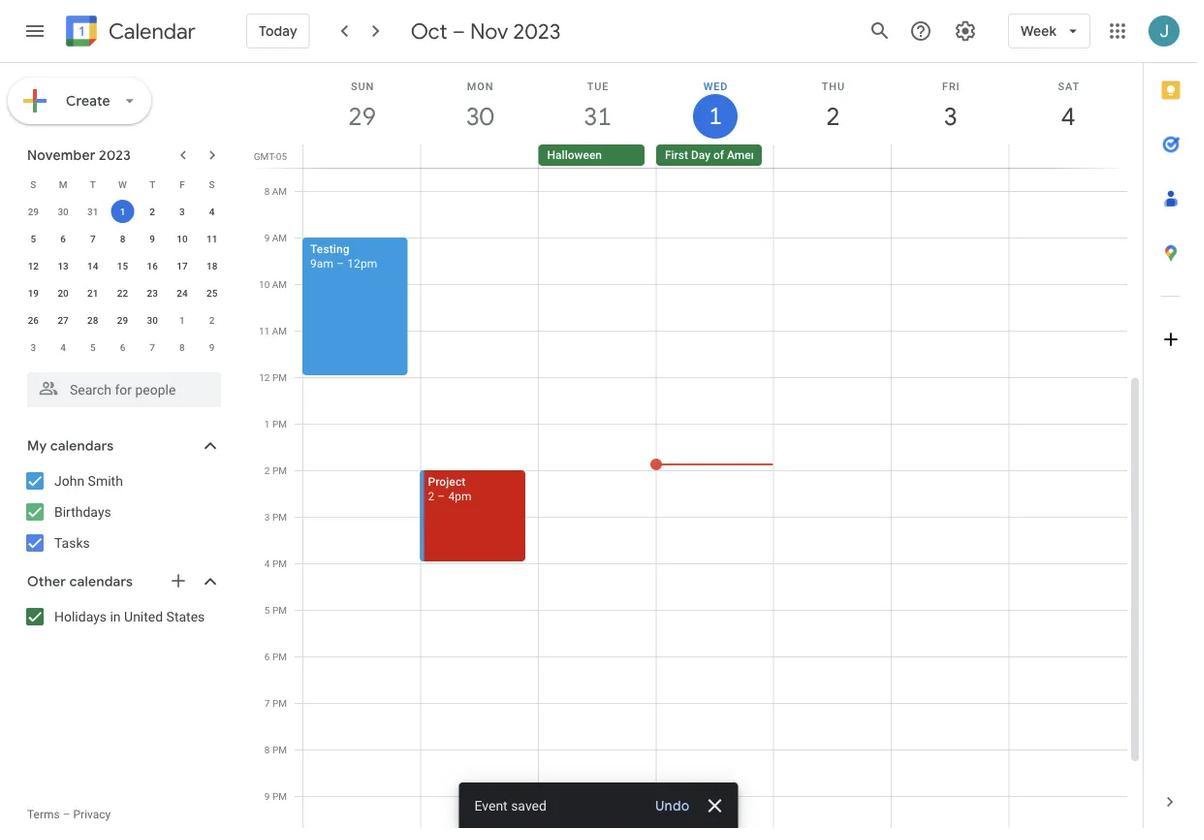 Task type: describe. For each thing, give the bounding box(es) containing it.
2 pm
[[265, 465, 287, 476]]

4pm
[[448, 489, 472, 503]]

row containing s
[[18, 171, 227, 198]]

1 link
[[693, 94, 738, 139]]

6 for 6 pm
[[265, 651, 270, 662]]

wed 1
[[704, 80, 728, 131]]

23 element
[[141, 281, 164, 305]]

5 for 5 pm
[[265, 604, 270, 616]]

halloween row
[[295, 145, 1143, 168]]

24
[[177, 287, 188, 299]]

fri 3
[[943, 80, 961, 132]]

4 down 27 element
[[60, 341, 66, 353]]

november
[[27, 146, 96, 164]]

1 horizontal spatial 31
[[583, 100, 611, 132]]

4 cell from the left
[[892, 145, 1009, 168]]

– right terms
[[63, 808, 70, 821]]

am for 11 am
[[272, 325, 287, 337]]

row containing 12
[[18, 252, 227, 279]]

15
[[117, 260, 128, 272]]

29 element
[[111, 308, 134, 332]]

my calendars list
[[4, 466, 241, 559]]

grid containing 29
[[248, 63, 1143, 829]]

2 link
[[811, 94, 856, 139]]

calendars for my calendars
[[50, 437, 114, 455]]

8 for december 8 element
[[179, 341, 185, 353]]

9 for december 9 element on the left top of page
[[209, 341, 215, 353]]

Search for people text field
[[39, 372, 209, 407]]

testing 9am – 12pm
[[310, 242, 378, 270]]

9am
[[310, 257, 334, 270]]

project
[[428, 475, 466, 488]]

21 element
[[81, 281, 105, 305]]

john smith
[[54, 473, 123, 489]]

9 pm
[[265, 790, 287, 802]]

sun
[[351, 80, 374, 92]]

1 t from the left
[[90, 178, 96, 190]]

25 element
[[200, 281, 224, 305]]

8 for 8 pm
[[265, 744, 270, 756]]

sat
[[1059, 80, 1080, 92]]

event
[[475, 798, 508, 814]]

1, today element
[[111, 200, 134, 223]]

oct – nov 2023
[[411, 17, 561, 45]]

terms – privacy
[[27, 808, 111, 821]]

4 down 3 pm
[[265, 558, 270, 569]]

pm for 5 pm
[[272, 604, 287, 616]]

pm for 12 pm
[[272, 371, 287, 383]]

8 pm
[[265, 744, 287, 756]]

sun 29
[[347, 80, 375, 132]]

29 for october 29 element
[[28, 206, 39, 217]]

october 29 element
[[22, 200, 45, 223]]

wed
[[704, 80, 728, 92]]

9 am
[[264, 232, 287, 243]]

terms link
[[27, 808, 60, 821]]

30 for the 30 element in the left of the page
[[147, 314, 158, 326]]

smith
[[88, 473, 123, 489]]

4 link
[[1047, 94, 1091, 139]]

30 link
[[458, 94, 503, 139]]

halloween button
[[539, 145, 645, 166]]

week
[[1021, 22, 1057, 40]]

12 element
[[22, 254, 45, 277]]

states
[[166, 609, 205, 625]]

week button
[[1009, 8, 1091, 54]]

3 pm
[[265, 511, 287, 523]]

terms
[[27, 808, 60, 821]]

october 31 element
[[81, 200, 105, 223]]

december 7 element
[[141, 336, 164, 359]]

– inside testing 9am – 12pm
[[337, 257, 344, 270]]

tue
[[587, 80, 609, 92]]

2 t from the left
[[150, 178, 155, 190]]

16
[[147, 260, 158, 272]]

2 cell from the left
[[421, 145, 539, 168]]

3 inside fri 3
[[943, 100, 957, 132]]

create button
[[8, 78, 151, 124]]

22 element
[[111, 281, 134, 305]]

18
[[207, 260, 218, 272]]

0 horizontal spatial 7
[[90, 233, 96, 244]]

1 s from the left
[[30, 178, 36, 190]]

oct
[[411, 17, 448, 45]]

saved
[[511, 798, 547, 814]]

5 for december 5 element
[[90, 341, 96, 353]]

project 2 – 4pm
[[428, 475, 472, 503]]

29 link
[[340, 94, 385, 139]]

13
[[58, 260, 69, 272]]

undo button
[[648, 796, 698, 816]]

1 cell from the left
[[304, 145, 421, 168]]

m
[[59, 178, 67, 190]]

december 1 element
[[171, 308, 194, 332]]

05
[[276, 150, 287, 162]]

create
[[66, 92, 110, 110]]

12 pm
[[259, 371, 287, 383]]

0 vertical spatial 6
[[60, 233, 66, 244]]

15 element
[[111, 254, 134, 277]]

thu
[[822, 80, 846, 92]]

calendar heading
[[105, 18, 196, 45]]

31 inside row
[[87, 206, 98, 217]]

1 cell
[[108, 198, 138, 225]]

17 element
[[171, 254, 194, 277]]

10 for 10 am
[[259, 278, 270, 290]]

mon 30
[[465, 80, 494, 132]]

today button
[[246, 8, 310, 54]]

30 for october 30 element
[[58, 206, 69, 217]]

december 6 element
[[111, 336, 134, 359]]

halloween
[[548, 148, 602, 162]]

my
[[27, 437, 47, 455]]

3 cell from the left
[[774, 145, 892, 168]]

3 link
[[929, 94, 974, 139]]

privacy
[[73, 808, 111, 821]]

testing
[[310, 242, 350, 256]]

22
[[117, 287, 128, 299]]

undo
[[656, 797, 690, 815]]

20
[[58, 287, 69, 299]]

october 30 element
[[51, 200, 75, 223]]

sat 4
[[1059, 80, 1080, 132]]

28
[[87, 314, 98, 326]]

event saved
[[475, 798, 547, 814]]

12 for 12 pm
[[259, 371, 270, 383]]

pm for 4 pm
[[272, 558, 287, 569]]

birthdays
[[54, 504, 111, 520]]

8 am
[[264, 185, 287, 197]]

holidays in united states
[[54, 609, 205, 625]]

my calendars button
[[4, 431, 241, 462]]

my calendars
[[27, 437, 114, 455]]

thu 2
[[822, 80, 846, 132]]

settings menu image
[[954, 19, 978, 43]]

8 for 8 am
[[264, 185, 270, 197]]

fri
[[943, 80, 961, 92]]

2 down 1 pm
[[265, 465, 270, 476]]

19
[[28, 287, 39, 299]]



Task type: locate. For each thing, give the bounding box(es) containing it.
5 pm from the top
[[272, 558, 287, 569]]

1 down w
[[120, 206, 125, 217]]

am for 10 am
[[272, 278, 287, 290]]

–
[[453, 17, 465, 45], [337, 257, 344, 270], [438, 489, 445, 503], [63, 808, 70, 821]]

add other calendars image
[[169, 571, 188, 591]]

5 down october 29 element
[[31, 233, 36, 244]]

1 vertical spatial 31
[[87, 206, 98, 217]]

29 left october 30 element
[[28, 206, 39, 217]]

cell down 4 link
[[1009, 145, 1127, 168]]

14
[[87, 260, 98, 272]]

row containing 19
[[18, 279, 227, 306]]

7 row from the top
[[18, 334, 227, 361]]

11 up 18 at the top left of page
[[207, 233, 218, 244]]

6 up the '7 pm'
[[265, 651, 270, 662]]

5 down 28 "element"
[[90, 341, 96, 353]]

other
[[27, 573, 66, 591]]

1 vertical spatial 6
[[120, 341, 125, 353]]

1 for 1, today "element"
[[120, 206, 125, 217]]

privacy link
[[73, 808, 111, 821]]

3 up 10 element
[[179, 206, 185, 217]]

calendars inside "dropdown button"
[[69, 573, 133, 591]]

row down 22 element
[[18, 306, 227, 334]]

31
[[583, 100, 611, 132], [87, 206, 98, 217]]

9 for 9 pm
[[265, 790, 270, 802]]

row group containing 29
[[18, 198, 227, 361]]

0 horizontal spatial 6
[[60, 233, 66, 244]]

1 row from the top
[[18, 171, 227, 198]]

row
[[18, 171, 227, 198], [18, 198, 227, 225], [18, 225, 227, 252], [18, 252, 227, 279], [18, 279, 227, 306], [18, 306, 227, 334], [18, 334, 227, 361]]

30 down mon
[[465, 100, 493, 132]]

in
[[110, 609, 121, 625]]

am down "9 am" on the top left of page
[[272, 278, 287, 290]]

1 pm
[[265, 418, 287, 430]]

0 horizontal spatial 12
[[28, 260, 39, 272]]

2 down project
[[428, 489, 435, 503]]

row up 22 element
[[18, 252, 227, 279]]

7 down the 30 element in the left of the page
[[150, 341, 155, 353]]

6 inside grid
[[265, 651, 270, 662]]

1 horizontal spatial 2023
[[514, 17, 561, 45]]

17
[[177, 260, 188, 272]]

2 s from the left
[[209, 178, 215, 190]]

2 horizontal spatial 7
[[265, 697, 270, 709]]

2 vertical spatial 6
[[265, 651, 270, 662]]

1 horizontal spatial t
[[150, 178, 155, 190]]

– down project
[[438, 489, 445, 503]]

december 4 element
[[51, 336, 75, 359]]

cell down 29 'link'
[[304, 145, 421, 168]]

11 for 11 am
[[259, 325, 270, 337]]

1 horizontal spatial 10
[[259, 278, 270, 290]]

row containing 29
[[18, 198, 227, 225]]

21
[[87, 287, 98, 299]]

1 horizontal spatial 6
[[120, 341, 125, 353]]

am for 8 am
[[272, 185, 287, 197]]

11 for 11
[[207, 233, 218, 244]]

1 pm from the top
[[272, 371, 287, 383]]

9 down 8 pm
[[265, 790, 270, 802]]

6 pm
[[265, 651, 287, 662]]

pm up the '7 pm'
[[272, 651, 287, 662]]

4 pm
[[265, 558, 287, 569]]

1 vertical spatial 12
[[259, 371, 270, 383]]

11 inside row
[[207, 233, 218, 244]]

30 down "23"
[[147, 314, 158, 326]]

0 horizontal spatial 30
[[58, 206, 69, 217]]

– down testing
[[337, 257, 344, 270]]

8 down gmt-
[[264, 185, 270, 197]]

row group
[[18, 198, 227, 361]]

pm down 2 pm
[[272, 511, 287, 523]]

am for 9 am
[[272, 232, 287, 243]]

2 horizontal spatial 30
[[465, 100, 493, 132]]

november 2023 grid
[[18, 171, 227, 361]]

3 pm from the top
[[272, 465, 287, 476]]

gmt-05
[[254, 150, 287, 162]]

0 horizontal spatial 31
[[87, 206, 98, 217]]

row containing 26
[[18, 306, 227, 334]]

0 vertical spatial 2023
[[514, 17, 561, 45]]

w
[[118, 178, 127, 190]]

cell down 30 link
[[421, 145, 539, 168]]

1 down 12 pm
[[265, 418, 270, 430]]

row down w
[[18, 198, 227, 225]]

1 vertical spatial 11
[[259, 325, 270, 337]]

8 pm from the top
[[272, 697, 287, 709]]

pm for 8 pm
[[272, 744, 287, 756]]

6 down 29 element
[[120, 341, 125, 353]]

december 2 element
[[200, 308, 224, 332]]

9 for 9 am
[[264, 232, 270, 243]]

10 element
[[171, 227, 194, 250]]

cell down 2 "link"
[[774, 145, 892, 168]]

9 up 16 'element'
[[150, 233, 155, 244]]

2 inside project 2 – 4pm
[[428, 489, 435, 503]]

11 element
[[200, 227, 224, 250]]

0 horizontal spatial s
[[30, 178, 36, 190]]

2 vertical spatial 29
[[117, 314, 128, 326]]

1 for december 1 element
[[179, 314, 185, 326]]

1 inside "element"
[[120, 206, 125, 217]]

row up 1, today "element"
[[18, 171, 227, 198]]

1 horizontal spatial 5
[[90, 341, 96, 353]]

10 for 10
[[177, 233, 188, 244]]

1 vertical spatial 10
[[259, 278, 270, 290]]

11 down 10 am
[[259, 325, 270, 337]]

pm down 6 pm
[[272, 697, 287, 709]]

calendars
[[50, 437, 114, 455], [69, 573, 133, 591]]

3 down 26 element
[[31, 341, 36, 353]]

2 vertical spatial 7
[[265, 697, 270, 709]]

4 down sat
[[1061, 100, 1075, 132]]

0 vertical spatial 30
[[465, 100, 493, 132]]

row down 29 element
[[18, 334, 227, 361]]

1 horizontal spatial 7
[[150, 341, 155, 353]]

1 horizontal spatial s
[[209, 178, 215, 190]]

2 am from the top
[[272, 232, 287, 243]]

2 up december 9 element on the left top of page
[[209, 314, 215, 326]]

0 vertical spatial 10
[[177, 233, 188, 244]]

1 horizontal spatial 30
[[147, 314, 158, 326]]

december 9 element
[[200, 336, 224, 359]]

6 row from the top
[[18, 306, 227, 334]]

12pm
[[347, 257, 378, 270]]

gmt-
[[254, 150, 276, 162]]

pm down 8 pm
[[272, 790, 287, 802]]

9 down december 2 element
[[209, 341, 215, 353]]

6 down october 30 element
[[60, 233, 66, 244]]

6 pm from the top
[[272, 604, 287, 616]]

pm up 1 pm
[[272, 371, 287, 383]]

1 inside wed 1
[[708, 101, 721, 131]]

None search field
[[0, 365, 241, 407]]

5
[[31, 233, 36, 244], [90, 341, 96, 353], [265, 604, 270, 616]]

26
[[28, 314, 39, 326]]

30 element
[[141, 308, 164, 332]]

31 down tue
[[583, 100, 611, 132]]

12 up 19
[[28, 260, 39, 272]]

pm down 1 pm
[[272, 465, 287, 476]]

2 row from the top
[[18, 198, 227, 225]]

2 down thu
[[825, 100, 839, 132]]

december 3 element
[[22, 336, 45, 359]]

1 horizontal spatial 29
[[117, 314, 128, 326]]

other calendars button
[[4, 566, 241, 597]]

12 down 11 am
[[259, 371, 270, 383]]

2023 right nov
[[514, 17, 561, 45]]

1 vertical spatial 2023
[[99, 146, 131, 164]]

0 horizontal spatial t
[[90, 178, 96, 190]]

30 down m
[[58, 206, 69, 217]]

7 pm
[[265, 697, 287, 709]]

13 element
[[51, 254, 75, 277]]

27 element
[[51, 308, 75, 332]]

december 5 element
[[81, 336, 105, 359]]

7 for 7 pm
[[265, 697, 270, 709]]

5 down 4 pm
[[265, 604, 270, 616]]

row containing 5
[[18, 225, 227, 252]]

5 cell from the left
[[1009, 145, 1127, 168]]

7 down 6 pm
[[265, 697, 270, 709]]

3 row from the top
[[18, 225, 227, 252]]

other calendars
[[27, 573, 133, 591]]

3 down 2 pm
[[265, 511, 270, 523]]

0 horizontal spatial 2023
[[99, 146, 131, 164]]

29
[[347, 100, 375, 132], [28, 206, 39, 217], [117, 314, 128, 326]]

9 pm from the top
[[272, 744, 287, 756]]

united
[[124, 609, 163, 625]]

5 row from the top
[[18, 279, 227, 306]]

s right f
[[209, 178, 215, 190]]

25
[[207, 287, 218, 299]]

0 horizontal spatial 5
[[31, 233, 36, 244]]

6
[[60, 233, 66, 244], [120, 341, 125, 353], [265, 651, 270, 662]]

8 down 1, today "element"
[[120, 233, 125, 244]]

calendars inside dropdown button
[[50, 437, 114, 455]]

1 for 1 pm
[[265, 418, 270, 430]]

8 down december 1 element
[[179, 341, 185, 353]]

1 horizontal spatial 12
[[259, 371, 270, 383]]

mon
[[467, 80, 494, 92]]

27
[[58, 314, 69, 326]]

cell down the 3 link
[[892, 145, 1009, 168]]

calendars for other calendars
[[69, 573, 133, 591]]

am down 05
[[272, 185, 287, 197]]

30 inside mon 30
[[465, 100, 493, 132]]

calendars up john smith
[[50, 437, 114, 455]]

row down 15 element
[[18, 279, 227, 306]]

pm down the '7 pm'
[[272, 744, 287, 756]]

29 down sun
[[347, 100, 375, 132]]

11 inside grid
[[259, 325, 270, 337]]

5 pm
[[265, 604, 287, 616]]

f
[[180, 178, 185, 190]]

10 up 11 am
[[259, 278, 270, 290]]

0 vertical spatial 11
[[207, 233, 218, 244]]

t
[[90, 178, 96, 190], [150, 178, 155, 190]]

10
[[177, 233, 188, 244], [259, 278, 270, 290]]

11 am
[[259, 325, 287, 337]]

7 for december 7 element
[[150, 341, 155, 353]]

1 up december 8 element
[[179, 314, 185, 326]]

today
[[259, 22, 297, 40]]

s up october 29 element
[[30, 178, 36, 190]]

0 horizontal spatial 11
[[207, 233, 218, 244]]

2 right the 1 cell
[[150, 206, 155, 217]]

t left f
[[150, 178, 155, 190]]

pm for 3 pm
[[272, 511, 287, 523]]

1 vertical spatial 5
[[90, 341, 96, 353]]

2 vertical spatial 30
[[147, 314, 158, 326]]

holidays
[[54, 609, 107, 625]]

cell
[[304, 145, 421, 168], [421, 145, 539, 168], [774, 145, 892, 168], [892, 145, 1009, 168], [1009, 145, 1127, 168]]

18 element
[[200, 254, 224, 277]]

7
[[90, 233, 96, 244], [150, 341, 155, 353], [265, 697, 270, 709]]

0 vertical spatial calendars
[[50, 437, 114, 455]]

am down 8 am
[[272, 232, 287, 243]]

2 horizontal spatial 5
[[265, 604, 270, 616]]

pm down 4 pm
[[272, 604, 287, 616]]

10 up 17
[[177, 233, 188, 244]]

2 inside december 2 element
[[209, 314, 215, 326]]

3 down fri
[[943, 100, 957, 132]]

1 vertical spatial calendars
[[69, 573, 133, 591]]

november 2023
[[27, 146, 131, 164]]

10 inside row
[[177, 233, 188, 244]]

10 am
[[259, 278, 287, 290]]

4
[[1061, 100, 1075, 132], [209, 206, 215, 217], [60, 341, 66, 353], [265, 558, 270, 569]]

26 element
[[22, 308, 45, 332]]

23
[[147, 287, 158, 299]]

8 down the '7 pm'
[[265, 744, 270, 756]]

2 horizontal spatial 6
[[265, 651, 270, 662]]

pm for 9 pm
[[272, 790, 287, 802]]

9 up 10 am
[[264, 232, 270, 243]]

29 for 29 element
[[117, 314, 128, 326]]

19 element
[[22, 281, 45, 305]]

pm for 2 pm
[[272, 465, 287, 476]]

14 element
[[81, 254, 105, 277]]

0 vertical spatial 31
[[583, 100, 611, 132]]

– right oct
[[453, 17, 465, 45]]

1 vertical spatial 30
[[58, 206, 69, 217]]

s
[[30, 178, 36, 190], [209, 178, 215, 190]]

2 vertical spatial 5
[[265, 604, 270, 616]]

9
[[264, 232, 270, 243], [150, 233, 155, 244], [209, 341, 215, 353], [265, 790, 270, 802]]

pm for 7 pm
[[272, 697, 287, 709]]

4 row from the top
[[18, 252, 227, 279]]

11
[[207, 233, 218, 244], [259, 325, 270, 337]]

3
[[943, 100, 957, 132], [179, 206, 185, 217], [31, 341, 36, 353], [265, 511, 270, 523]]

4 am from the top
[[272, 325, 287, 337]]

pm
[[272, 371, 287, 383], [272, 418, 287, 430], [272, 465, 287, 476], [272, 511, 287, 523], [272, 558, 287, 569], [272, 604, 287, 616], [272, 651, 287, 662], [272, 697, 287, 709], [272, 744, 287, 756], [272, 790, 287, 802]]

4 pm from the top
[[272, 511, 287, 523]]

2 inside thu 2
[[825, 100, 839, 132]]

0 vertical spatial 5
[[31, 233, 36, 244]]

7 pm from the top
[[272, 651, 287, 662]]

2023 up w
[[99, 146, 131, 164]]

calendar element
[[62, 12, 196, 54]]

am
[[272, 185, 287, 197], [272, 232, 287, 243], [272, 278, 287, 290], [272, 325, 287, 337]]

0 vertical spatial 7
[[90, 233, 96, 244]]

main drawer image
[[23, 19, 47, 43]]

1 vertical spatial 7
[[150, 341, 155, 353]]

pm for 1 pm
[[272, 418, 287, 430]]

6 for december 6 element
[[120, 341, 125, 353]]

1 down wed
[[708, 101, 721, 131]]

calendars up in
[[69, 573, 133, 591]]

16 element
[[141, 254, 164, 277]]

– inside project 2 – 4pm
[[438, 489, 445, 503]]

1
[[708, 101, 721, 131], [120, 206, 125, 217], [179, 314, 185, 326], [265, 418, 270, 430]]

31 right october 30 element
[[87, 206, 98, 217]]

4 inside sat 4
[[1061, 100, 1075, 132]]

24 element
[[171, 281, 194, 305]]

10 inside grid
[[259, 278, 270, 290]]

tasks
[[54, 535, 90, 551]]

tue 31
[[583, 80, 611, 132]]

1 vertical spatial 29
[[28, 206, 39, 217]]

0 vertical spatial 12
[[28, 260, 39, 272]]

29 down 22
[[117, 314, 128, 326]]

december 8 element
[[171, 336, 194, 359]]

pm up 2 pm
[[272, 418, 287, 430]]

30
[[465, 100, 493, 132], [58, 206, 69, 217], [147, 314, 158, 326]]

t up october 31 element
[[90, 178, 96, 190]]

31 link
[[576, 94, 620, 139]]

28 element
[[81, 308, 105, 332]]

3 am from the top
[[272, 278, 287, 290]]

1 am from the top
[[272, 185, 287, 197]]

0 horizontal spatial 10
[[177, 233, 188, 244]]

tab list
[[1144, 63, 1198, 775]]

0 horizontal spatial 29
[[28, 206, 39, 217]]

4 up 11 element
[[209, 206, 215, 217]]

12 inside november 2023 grid
[[28, 260, 39, 272]]

2 pm from the top
[[272, 418, 287, 430]]

pm down 3 pm
[[272, 558, 287, 569]]

am up 12 pm
[[272, 325, 287, 337]]

calendar
[[109, 18, 196, 45]]

10 pm from the top
[[272, 790, 287, 802]]

row up 15 element
[[18, 225, 227, 252]]

7 down october 31 element
[[90, 233, 96, 244]]

nov
[[470, 17, 509, 45]]

grid
[[248, 63, 1143, 829]]

2 horizontal spatial 29
[[347, 100, 375, 132]]

12 for 12
[[28, 260, 39, 272]]

20 element
[[51, 281, 75, 305]]

pm for 6 pm
[[272, 651, 287, 662]]

0 vertical spatial 29
[[347, 100, 375, 132]]

row containing 3
[[18, 334, 227, 361]]

1 horizontal spatial 11
[[259, 325, 270, 337]]



Task type: vqa. For each thing, say whether or not it's contained in the screenshot.


